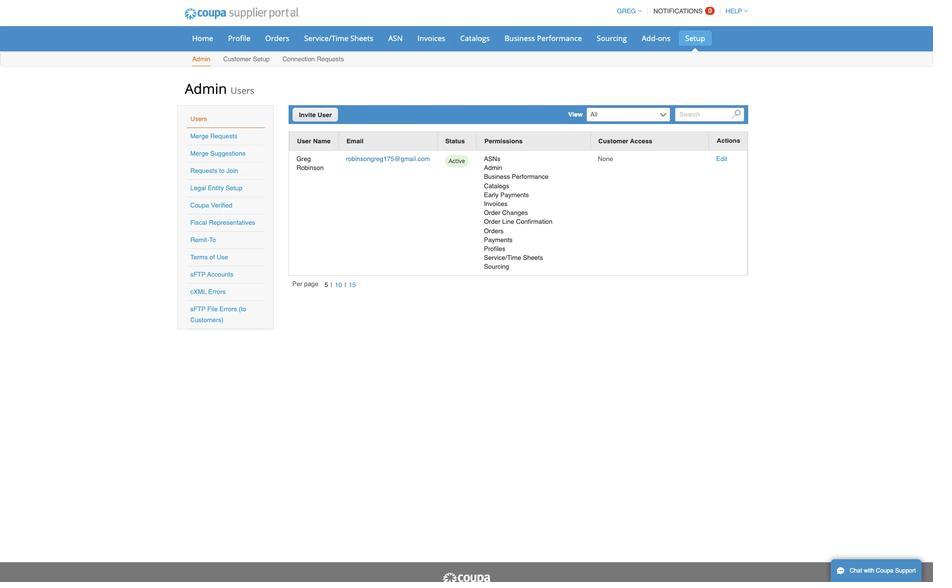 Task type: vqa. For each thing, say whether or not it's contained in the screenshot.
bottommost Sheet
no



Task type: describe. For each thing, give the bounding box(es) containing it.
cxml errors
[[190, 288, 226, 296]]

edit link
[[717, 155, 728, 163]]

robinson
[[297, 164, 324, 172]]

0
[[709, 7, 712, 14]]

fiscal
[[190, 219, 207, 226]]

1 horizontal spatial user
[[318, 111, 332, 119]]

10
[[335, 281, 342, 289]]

coupa verified
[[190, 202, 233, 209]]

user inside button
[[297, 137, 312, 145]]

0 vertical spatial catalogs
[[461, 33, 490, 43]]

early
[[484, 191, 499, 199]]

fiscal representatives
[[190, 219, 255, 226]]

1 vertical spatial coupa supplier portal image
[[442, 573, 492, 583]]

(to
[[239, 306, 246, 313]]

greg robinson
[[297, 155, 324, 172]]

setup link
[[679, 31, 712, 45]]

admin users
[[185, 79, 255, 98]]

active button
[[445, 155, 469, 170]]

1 horizontal spatial sourcing
[[597, 33, 627, 43]]

0 horizontal spatial service/time
[[304, 33, 349, 43]]

requests to join link
[[190, 167, 238, 175]]

terms
[[190, 254, 208, 261]]

fiscal representatives link
[[190, 219, 255, 226]]

invite user link
[[293, 108, 338, 122]]

15 button
[[346, 280, 359, 290]]

0 vertical spatial business
[[505, 33, 535, 43]]

help
[[726, 7, 743, 15]]

connection
[[283, 55, 315, 63]]

remit-
[[190, 236, 209, 244]]

sheets inside service/time sheets link
[[351, 33, 374, 43]]

status
[[446, 137, 465, 145]]

entity
[[208, 184, 224, 192]]

0 horizontal spatial orders
[[265, 33, 290, 43]]

business performance link
[[498, 31, 589, 45]]

merge for merge requests
[[190, 133, 209, 140]]

sftp for sftp file errors (to customers)
[[190, 306, 206, 313]]

email button
[[347, 136, 364, 146]]

per
[[293, 280, 303, 288]]

5 | 10 | 15
[[325, 281, 356, 289]]

robinsongreg175@gmail.com
[[346, 155, 430, 163]]

remit-to link
[[190, 236, 216, 244]]

legal
[[190, 184, 206, 192]]

catalogs inside asns admin business performance catalogs early payments invoices order changes order line confirmation orders payments profiles service/time sheets sourcing
[[484, 182, 510, 190]]

user name button
[[297, 136, 331, 146]]

suggestions
[[210, 150, 246, 157]]

use
[[217, 254, 228, 261]]

business performance
[[505, 33, 582, 43]]

0 vertical spatial payments
[[501, 191, 529, 199]]

service/time sheets
[[304, 33, 374, 43]]

status button
[[446, 136, 465, 146]]

0 horizontal spatial coupa
[[190, 202, 209, 209]]

file
[[207, 306, 218, 313]]

setup inside customer setup link
[[253, 55, 270, 63]]

admin for admin
[[192, 55, 211, 63]]

performance inside asns admin business performance catalogs early payments invoices order changes order line confirmation orders payments profiles service/time sheets sourcing
[[512, 173, 549, 181]]

service/time sheets link
[[298, 31, 380, 45]]

customer for customer access
[[599, 137, 629, 145]]

to
[[209, 236, 216, 244]]

requests for merge requests
[[210, 133, 238, 140]]

asn
[[389, 33, 403, 43]]

orders inside asns admin business performance catalogs early payments invoices order changes order line confirmation orders payments profiles service/time sheets sourcing
[[484, 227, 504, 235]]

support
[[896, 568, 917, 575]]

customer setup
[[223, 55, 270, 63]]

connection requests link
[[282, 53, 345, 66]]

invite
[[299, 111, 316, 119]]

users inside admin users
[[231, 85, 255, 96]]

10 button
[[333, 280, 345, 290]]

chat
[[850, 568, 863, 575]]

users link
[[190, 115, 207, 123]]

sourcing inside asns admin business performance catalogs early payments invoices order changes order line confirmation orders payments profiles service/time sheets sourcing
[[484, 263, 510, 271]]

0 horizontal spatial users
[[190, 115, 207, 123]]

of
[[210, 254, 215, 261]]

add-
[[642, 33, 658, 43]]

coupa inside button
[[877, 568, 894, 575]]

verified
[[211, 202, 233, 209]]

email
[[347, 137, 364, 145]]

View text field
[[588, 108, 658, 121]]

admin inside asns admin business performance catalogs early payments invoices order changes order line confirmation orders payments profiles service/time sheets sourcing
[[484, 164, 502, 172]]

5
[[325, 281, 328, 289]]

legal entity setup link
[[190, 184, 243, 192]]

none
[[598, 155, 614, 163]]

terms of use
[[190, 254, 228, 261]]

merge requests link
[[190, 133, 238, 140]]

user name
[[297, 137, 331, 145]]

active
[[449, 157, 465, 165]]

permissions button
[[485, 136, 523, 146]]

actions
[[717, 137, 741, 144]]

per page
[[293, 280, 319, 288]]

requests to join
[[190, 167, 238, 175]]

changes
[[502, 209, 528, 217]]

profiles
[[484, 245, 506, 253]]

greg link
[[613, 7, 642, 15]]



Task type: locate. For each thing, give the bounding box(es) containing it.
coupa right 'with'
[[877, 568, 894, 575]]

1 horizontal spatial coupa
[[877, 568, 894, 575]]

navigation
[[613, 1, 749, 21], [293, 280, 359, 291]]

1 horizontal spatial customer
[[599, 137, 629, 145]]

0 horizontal spatial setup
[[226, 184, 243, 192]]

business right catalogs link on the top of the page
[[505, 33, 535, 43]]

2 merge from the top
[[190, 150, 209, 157]]

setup down join
[[226, 184, 243, 192]]

admin down admin link on the top of the page
[[185, 79, 227, 98]]

line
[[502, 218, 515, 226]]

0 vertical spatial order
[[484, 209, 501, 217]]

orders up connection
[[265, 33, 290, 43]]

customer inside button
[[599, 137, 629, 145]]

0 vertical spatial requests
[[317, 55, 344, 63]]

setup down the notifications 0
[[686, 33, 706, 43]]

1 horizontal spatial users
[[231, 85, 255, 96]]

0 vertical spatial admin
[[192, 55, 211, 63]]

profile
[[228, 33, 251, 43]]

order down early
[[484, 209, 501, 217]]

2 sftp from the top
[[190, 306, 206, 313]]

asns
[[484, 155, 501, 163]]

sheets inside asns admin business performance catalogs early payments invoices order changes order line confirmation orders payments profiles service/time sheets sourcing
[[523, 254, 543, 262]]

legal entity setup
[[190, 184, 243, 192]]

1 vertical spatial requests
[[210, 133, 238, 140]]

2 | from the left
[[345, 281, 346, 289]]

notifications 0
[[654, 7, 712, 15]]

invoices inside asns admin business performance catalogs early payments invoices order changes order line confirmation orders payments profiles service/time sheets sourcing
[[484, 200, 508, 208]]

0 horizontal spatial invoices
[[418, 33, 446, 43]]

service/time down profiles
[[484, 254, 522, 262]]

2 vertical spatial admin
[[484, 164, 502, 172]]

requests down service/time sheets link
[[317, 55, 344, 63]]

catalogs up early
[[484, 182, 510, 190]]

business inside asns admin business performance catalogs early payments invoices order changes order line confirmation orders payments profiles service/time sheets sourcing
[[484, 173, 510, 181]]

coupa verified link
[[190, 202, 233, 209]]

home link
[[186, 31, 220, 45]]

admin down asns
[[484, 164, 502, 172]]

1 vertical spatial order
[[484, 218, 501, 226]]

0 horizontal spatial user
[[297, 137, 312, 145]]

greg up sourcing link
[[617, 7, 636, 15]]

1 order from the top
[[484, 209, 501, 217]]

orders
[[265, 33, 290, 43], [484, 227, 504, 235]]

errors inside sftp file errors (to customers)
[[220, 306, 237, 313]]

representatives
[[209, 219, 255, 226]]

catalogs
[[461, 33, 490, 43], [484, 182, 510, 190]]

admin
[[192, 55, 211, 63], [185, 79, 227, 98], [484, 164, 502, 172]]

orders link
[[259, 31, 296, 45]]

2 order from the top
[[484, 218, 501, 226]]

greg up robinson
[[297, 155, 311, 163]]

setup down "orders" link
[[253, 55, 270, 63]]

invoices right asn link
[[418, 33, 446, 43]]

payments
[[501, 191, 529, 199], [484, 236, 513, 244]]

customer for customer setup
[[223, 55, 251, 63]]

sftp file errors (to customers) link
[[190, 306, 246, 324]]

notifications
[[654, 7, 703, 15]]

1 vertical spatial business
[[484, 173, 510, 181]]

0 vertical spatial performance
[[537, 33, 582, 43]]

robinsongreg175@gmail.com link
[[346, 155, 430, 163]]

with
[[864, 568, 875, 575]]

0 horizontal spatial sheets
[[351, 33, 374, 43]]

search image
[[733, 110, 742, 119]]

0 vertical spatial service/time
[[304, 33, 349, 43]]

merge down users link
[[190, 133, 209, 140]]

setup inside setup link
[[686, 33, 706, 43]]

greg for greg robinson
[[297, 155, 311, 163]]

catalogs right 'invoices' link
[[461, 33, 490, 43]]

2 vertical spatial setup
[[226, 184, 243, 192]]

requests left the to
[[190, 167, 218, 175]]

user left name
[[297, 137, 312, 145]]

0 horizontal spatial |
[[331, 281, 333, 289]]

greg
[[617, 7, 636, 15], [297, 155, 311, 163]]

sftp for sftp accounts
[[190, 271, 206, 278]]

1 horizontal spatial navigation
[[613, 1, 749, 21]]

sftp up customers)
[[190, 306, 206, 313]]

1 horizontal spatial setup
[[253, 55, 270, 63]]

0 vertical spatial sftp
[[190, 271, 206, 278]]

requests for connection requests
[[317, 55, 344, 63]]

view
[[569, 111, 583, 118]]

merge for merge suggestions
[[190, 150, 209, 157]]

name
[[313, 137, 331, 145]]

0 vertical spatial errors
[[208, 288, 226, 296]]

0 vertical spatial invoices
[[418, 33, 446, 43]]

navigation containing per page
[[293, 280, 359, 291]]

0 vertical spatial setup
[[686, 33, 706, 43]]

sheets left asn at top left
[[351, 33, 374, 43]]

merge suggestions link
[[190, 150, 246, 157]]

2 vertical spatial requests
[[190, 167, 218, 175]]

1 vertical spatial errors
[[220, 306, 237, 313]]

accounts
[[207, 271, 234, 278]]

1 horizontal spatial orders
[[484, 227, 504, 235]]

1 vertical spatial service/time
[[484, 254, 522, 262]]

setup
[[686, 33, 706, 43], [253, 55, 270, 63], [226, 184, 243, 192]]

navigation containing notifications 0
[[613, 1, 749, 21]]

connection requests
[[283, 55, 344, 63]]

merge suggestions
[[190, 150, 246, 157]]

| left 15
[[345, 281, 346, 289]]

coupa
[[190, 202, 209, 209], [877, 568, 894, 575]]

business down asns
[[484, 173, 510, 181]]

access
[[630, 137, 653, 145]]

service/time up connection requests
[[304, 33, 349, 43]]

1 vertical spatial user
[[297, 137, 312, 145]]

payments up profiles
[[484, 236, 513, 244]]

| right "5"
[[331, 281, 333, 289]]

remit-to
[[190, 236, 216, 244]]

0 vertical spatial customer
[[223, 55, 251, 63]]

profile link
[[222, 31, 257, 45]]

0 vertical spatial sourcing
[[597, 33, 627, 43]]

admin link
[[192, 53, 211, 66]]

1 sftp from the top
[[190, 271, 206, 278]]

0 horizontal spatial navigation
[[293, 280, 359, 291]]

greg for greg
[[617, 7, 636, 15]]

1 horizontal spatial |
[[345, 281, 346, 289]]

users down customer setup link at the left top of the page
[[231, 85, 255, 96]]

1 horizontal spatial sheets
[[523, 254, 543, 262]]

|
[[331, 281, 333, 289], [345, 281, 346, 289]]

sheets
[[351, 33, 374, 43], [523, 254, 543, 262]]

0 horizontal spatial greg
[[297, 155, 311, 163]]

1 vertical spatial orders
[[484, 227, 504, 235]]

0 vertical spatial navigation
[[613, 1, 749, 21]]

1 vertical spatial performance
[[512, 173, 549, 181]]

join
[[226, 167, 238, 175]]

performance
[[537, 33, 582, 43], [512, 173, 549, 181]]

invoices down early
[[484, 200, 508, 208]]

permissions
[[485, 137, 523, 145]]

sftp inside sftp file errors (to customers)
[[190, 306, 206, 313]]

sourcing down profiles
[[484, 263, 510, 271]]

1 vertical spatial payments
[[484, 236, 513, 244]]

user right invite
[[318, 111, 332, 119]]

cxml
[[190, 288, 207, 296]]

customer access button
[[599, 136, 653, 146]]

sftp file errors (to customers)
[[190, 306, 246, 324]]

sftp accounts link
[[190, 271, 234, 278]]

asn link
[[382, 31, 409, 45]]

1 vertical spatial invoices
[[484, 200, 508, 208]]

0 vertical spatial greg
[[617, 7, 636, 15]]

orders down line
[[484, 227, 504, 235]]

sftp up the cxml
[[190, 271, 206, 278]]

1 vertical spatial admin
[[185, 79, 227, 98]]

terms of use link
[[190, 254, 228, 261]]

0 vertical spatial user
[[318, 111, 332, 119]]

1 horizontal spatial greg
[[617, 7, 636, 15]]

sheets down confirmation
[[523, 254, 543, 262]]

1 vertical spatial customer
[[599, 137, 629, 145]]

order left line
[[484, 218, 501, 226]]

invoices link
[[411, 31, 452, 45]]

1 vertical spatial users
[[190, 115, 207, 123]]

merge down merge requests link
[[190, 150, 209, 157]]

requests up suggestions
[[210, 133, 238, 140]]

customer access
[[599, 137, 653, 145]]

to
[[219, 167, 225, 175]]

catalogs link
[[454, 31, 496, 45]]

admin for admin users
[[185, 79, 227, 98]]

1 | from the left
[[331, 281, 333, 289]]

invite user
[[299, 111, 332, 119]]

0 vertical spatial coupa
[[190, 202, 209, 209]]

1 vertical spatial merge
[[190, 150, 209, 157]]

add-ons link
[[636, 31, 677, 45]]

admin down home
[[192, 55, 211, 63]]

coupa supplier portal image
[[178, 1, 305, 26], [442, 573, 492, 583]]

service/time inside asns admin business performance catalogs early payments invoices order changes order line confirmation orders payments profiles service/time sheets sourcing
[[484, 254, 522, 262]]

users up merge requests link
[[190, 115, 207, 123]]

15
[[349, 281, 356, 289]]

0 vertical spatial coupa supplier portal image
[[178, 1, 305, 26]]

1 vertical spatial catalogs
[[484, 182, 510, 190]]

customer setup link
[[223, 53, 270, 66]]

sftp accounts
[[190, 271, 234, 278]]

0 vertical spatial users
[[231, 85, 255, 96]]

add-ons
[[642, 33, 671, 43]]

customer
[[223, 55, 251, 63], [599, 137, 629, 145]]

ons
[[658, 33, 671, 43]]

coupa up fiscal
[[190, 202, 209, 209]]

0 vertical spatial orders
[[265, 33, 290, 43]]

customer down "profile" link
[[223, 55, 251, 63]]

merge
[[190, 133, 209, 140], [190, 150, 209, 157]]

errors down accounts
[[208, 288, 226, 296]]

1 vertical spatial setup
[[253, 55, 270, 63]]

0 horizontal spatial sourcing
[[484, 263, 510, 271]]

Search text field
[[676, 108, 745, 122]]

sourcing down the greg link
[[597, 33, 627, 43]]

0 vertical spatial sheets
[[351, 33, 374, 43]]

1 vertical spatial sftp
[[190, 306, 206, 313]]

1 horizontal spatial coupa supplier portal image
[[442, 573, 492, 583]]

cxml errors link
[[190, 288, 226, 296]]

1 horizontal spatial invoices
[[484, 200, 508, 208]]

home
[[192, 33, 213, 43]]

1 horizontal spatial service/time
[[484, 254, 522, 262]]

1 merge from the top
[[190, 133, 209, 140]]

payments up changes
[[501, 191, 529, 199]]

5 button
[[322, 280, 331, 290]]

0 vertical spatial merge
[[190, 133, 209, 140]]

1 vertical spatial coupa
[[877, 568, 894, 575]]

2 horizontal spatial setup
[[686, 33, 706, 43]]

0 horizontal spatial customer
[[223, 55, 251, 63]]

1 vertical spatial navigation
[[293, 280, 359, 291]]

greg inside greg robinson
[[297, 155, 311, 163]]

1 vertical spatial sourcing
[[484, 263, 510, 271]]

sourcing link
[[591, 31, 634, 45]]

0 horizontal spatial coupa supplier portal image
[[178, 1, 305, 26]]

edit
[[717, 155, 728, 163]]

customer up none
[[599, 137, 629, 145]]

errors left the (to
[[220, 306, 237, 313]]

1 vertical spatial greg
[[297, 155, 311, 163]]

1 vertical spatial sheets
[[523, 254, 543, 262]]



